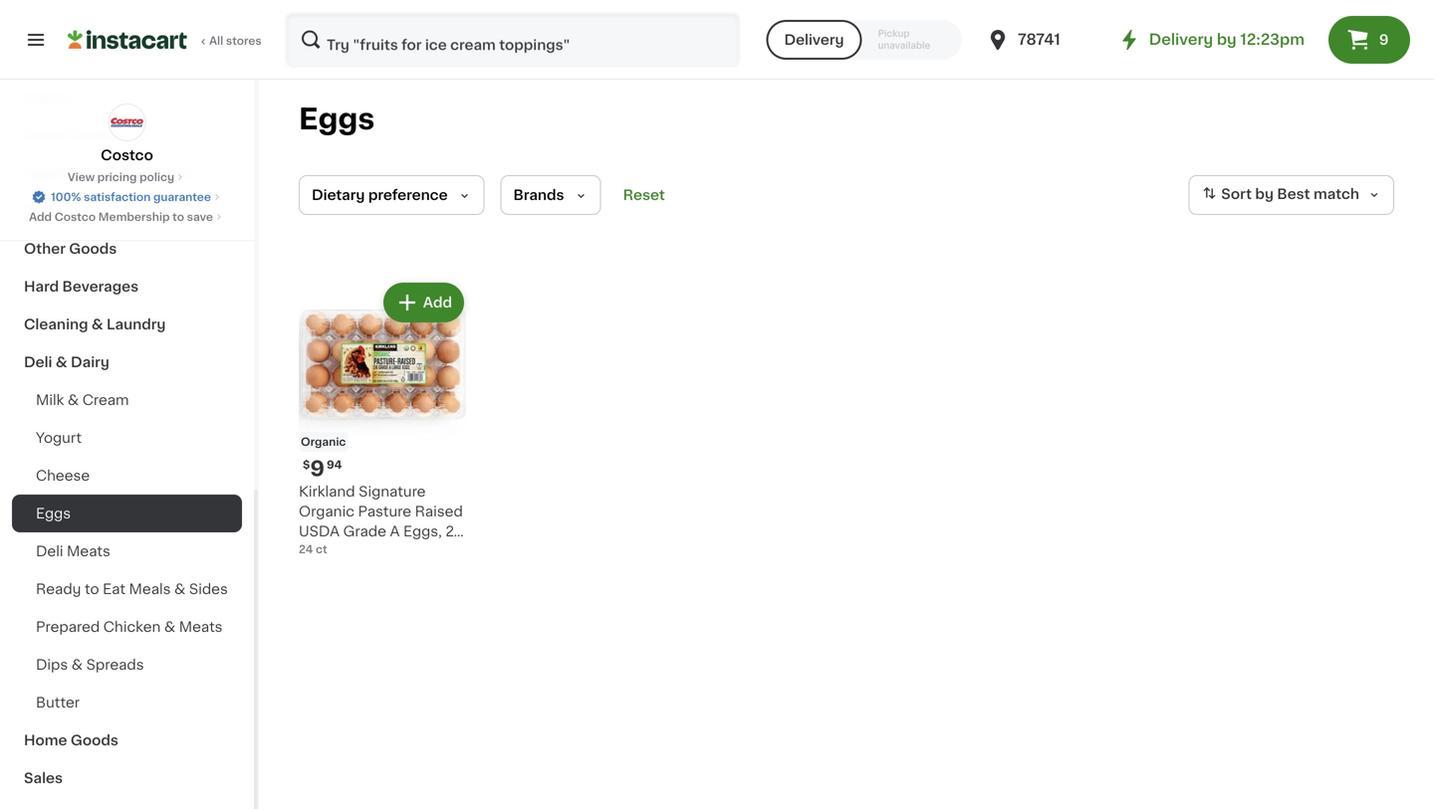 Task type: vqa. For each thing, say whether or not it's contained in the screenshot.
$ 8 49
no



Task type: locate. For each thing, give the bounding box(es) containing it.
0 horizontal spatial delivery
[[784, 33, 844, 47]]

& for laundry
[[92, 318, 103, 332]]

1 horizontal spatial costco
[[101, 148, 153, 162]]

add inside button
[[423, 296, 452, 310]]

1 vertical spatial organic
[[299, 505, 355, 519]]

delivery by 12:23pm link
[[1117, 28, 1305, 52]]

9
[[1380, 33, 1389, 47], [310, 459, 325, 480]]

eggs link
[[12, 495, 242, 533]]

liquor link
[[12, 79, 242, 117]]

& right "milk"
[[68, 393, 79, 407]]

other
[[24, 242, 66, 256]]

signature
[[359, 485, 426, 499]]

1 vertical spatial costco
[[55, 212, 96, 223]]

to
[[172, 212, 184, 223], [85, 583, 99, 597]]

ct
[[316, 544, 327, 555], [299, 545, 313, 559]]

& up 100%
[[75, 166, 87, 180]]

prepared chicken & meats
[[36, 621, 223, 635]]

view pricing policy link
[[68, 169, 186, 185]]

0 vertical spatial 9
[[1380, 33, 1389, 47]]

preference
[[368, 188, 448, 202]]

Best match Sort by field
[[1189, 175, 1395, 215]]

all stores link
[[68, 12, 263, 68]]

cleaning
[[24, 318, 88, 332]]

add
[[29, 212, 52, 223], [423, 296, 452, 310]]

service type group
[[766, 20, 962, 60]]

goods right home
[[71, 734, 118, 748]]

prepared
[[36, 621, 100, 635]]

eggs down cheese
[[36, 507, 71, 521]]

sales link
[[12, 760, 242, 798]]

1 vertical spatial to
[[85, 583, 99, 597]]

costco down 100%
[[55, 212, 96, 223]]

to down guarantee
[[172, 212, 184, 223]]

by inside the "delivery by 12:23pm" link
[[1217, 32, 1237, 47]]

1 horizontal spatial eggs
[[299, 105, 375, 133]]

& left dairy
[[56, 356, 67, 370]]

deli & dairy link
[[12, 344, 242, 382]]

& right dips at the left of page
[[72, 658, 83, 672]]

costco
[[101, 148, 153, 162], [55, 212, 96, 223]]

0 horizontal spatial 9
[[310, 459, 325, 480]]

by for sort
[[1256, 187, 1274, 201]]

1 vertical spatial add
[[423, 296, 452, 310]]

brands
[[514, 188, 564, 202]]

deli
[[24, 356, 52, 370], [36, 545, 63, 559]]

goods up beverages
[[69, 242, 117, 256]]

organic down kirkland on the bottom
[[299, 505, 355, 519]]

all
[[209, 35, 223, 46]]

meats down sides
[[179, 621, 223, 635]]

0 vertical spatial by
[[1217, 32, 1237, 47]]

0 vertical spatial add
[[29, 212, 52, 223]]

eggs up dietary at the top left
[[299, 105, 375, 133]]

dips & spreads link
[[12, 646, 242, 684]]

by inside best match sort by field
[[1256, 187, 1274, 201]]

goods for other goods
[[69, 242, 117, 256]]

1 vertical spatial eggs
[[36, 507, 71, 521]]

deli up ready
[[36, 545, 63, 559]]

policy
[[140, 172, 174, 183]]

0 horizontal spatial add
[[29, 212, 52, 223]]

by
[[1217, 32, 1237, 47], [1256, 187, 1274, 201]]

1 horizontal spatial add
[[423, 296, 452, 310]]

goods up 'health & personal care'
[[69, 129, 117, 142]]

78741 button
[[986, 12, 1106, 68]]

to left eat
[[85, 583, 99, 597]]

home goods
[[24, 734, 118, 748]]

0 vertical spatial 24
[[446, 525, 463, 539]]

2 vertical spatial goods
[[71, 734, 118, 748]]

hard
[[24, 280, 59, 294]]

& for spreads
[[72, 658, 83, 672]]

0 vertical spatial costco
[[101, 148, 153, 162]]

0 vertical spatial eggs
[[299, 105, 375, 133]]

0 horizontal spatial meats
[[67, 545, 110, 559]]

& left sides
[[174, 583, 186, 597]]

dips
[[36, 658, 68, 672]]

9 button
[[1329, 16, 1411, 64]]

hard beverages link
[[12, 268, 242, 306]]

reset
[[623, 188, 665, 202]]

0 vertical spatial deli
[[24, 356, 52, 370]]

0 horizontal spatial costco
[[55, 212, 96, 223]]

milk
[[36, 393, 64, 407]]

0 vertical spatial meats
[[67, 545, 110, 559]]

meals
[[129, 583, 171, 597]]

add button
[[385, 285, 462, 321]]

0 horizontal spatial to
[[85, 583, 99, 597]]

match
[[1314, 187, 1360, 201]]

24 down raised
[[446, 525, 463, 539]]

sort by
[[1222, 187, 1274, 201]]

reset button
[[617, 175, 671, 215]]

0 vertical spatial to
[[172, 212, 184, 223]]

1 horizontal spatial meats
[[179, 621, 223, 635]]

dietary
[[312, 188, 365, 202]]

by right sort
[[1256, 187, 1274, 201]]

pasture
[[358, 505, 411, 519]]

0 vertical spatial goods
[[69, 129, 117, 142]]

meats up eat
[[67, 545, 110, 559]]

0 horizontal spatial by
[[1217, 32, 1237, 47]]

1 vertical spatial 9
[[310, 459, 325, 480]]

1 horizontal spatial delivery
[[1149, 32, 1213, 47]]

kirkland signature organic pasture raised usda grade a eggs, 24 ct
[[299, 485, 463, 559]]

24
[[446, 525, 463, 539], [299, 544, 313, 555]]

9 inside "button"
[[1380, 33, 1389, 47]]

0 horizontal spatial ct
[[299, 545, 313, 559]]

0 vertical spatial organic
[[301, 437, 346, 448]]

butter
[[36, 696, 80, 710]]

1 horizontal spatial 9
[[1380, 33, 1389, 47]]

0 horizontal spatial 24
[[299, 544, 313, 555]]

1 horizontal spatial ct
[[316, 544, 327, 555]]

personal
[[90, 166, 153, 180]]

1 vertical spatial deli
[[36, 545, 63, 559]]

deli & dairy
[[24, 356, 109, 370]]

1 horizontal spatial by
[[1256, 187, 1274, 201]]

milk & cream
[[36, 393, 129, 407]]

eggs,
[[403, 525, 442, 539]]

& down beverages
[[92, 318, 103, 332]]

1 horizontal spatial 24
[[446, 525, 463, 539]]

deli meats link
[[12, 533, 242, 571]]

by left 12:23pm
[[1217, 32, 1237, 47]]

grade
[[343, 525, 386, 539]]

& for personal
[[75, 166, 87, 180]]

& for dairy
[[56, 356, 67, 370]]

78741
[[1018, 32, 1061, 47]]

None search field
[[285, 12, 741, 68]]

all stores
[[209, 35, 262, 46]]

24 down usda
[[299, 544, 313, 555]]

instacart logo image
[[68, 28, 187, 52]]

Search field
[[287, 14, 739, 66]]

delivery
[[1149, 32, 1213, 47], [784, 33, 844, 47]]

0 horizontal spatial eggs
[[36, 507, 71, 521]]

costco link
[[101, 104, 153, 165]]

health & personal care link
[[12, 154, 242, 192]]

organic up 94
[[301, 437, 346, 448]]

deli up "milk"
[[24, 356, 52, 370]]

costco up personal
[[101, 148, 153, 162]]

& right chicken
[[164, 621, 175, 635]]

delivery inside button
[[784, 33, 844, 47]]

24 inside kirkland signature organic pasture raised usda grade a eggs, 24 ct
[[446, 525, 463, 539]]

meats
[[67, 545, 110, 559], [179, 621, 223, 635]]

1 vertical spatial goods
[[69, 242, 117, 256]]

1 horizontal spatial to
[[172, 212, 184, 223]]

1 vertical spatial meats
[[179, 621, 223, 635]]

goods
[[69, 129, 117, 142], [69, 242, 117, 256], [71, 734, 118, 748]]

delivery button
[[766, 20, 862, 60]]

1 vertical spatial by
[[1256, 187, 1274, 201]]

wine
[[24, 204, 60, 218]]



Task type: describe. For each thing, give the bounding box(es) containing it.
home goods link
[[12, 722, 242, 760]]

membership
[[98, 212, 170, 223]]

94
[[327, 460, 342, 471]]

12:23pm
[[1241, 32, 1305, 47]]

butter link
[[12, 684, 242, 722]]

pricing
[[97, 172, 137, 183]]

add costco membership to save
[[29, 212, 213, 223]]

eat
[[103, 583, 126, 597]]

100%
[[51, 192, 81, 203]]

care
[[156, 166, 191, 180]]

ready to eat meals & sides link
[[12, 571, 242, 609]]

paper goods link
[[12, 117, 242, 154]]

laundry
[[107, 318, 166, 332]]

$ 9 94
[[303, 459, 342, 480]]

stores
[[226, 35, 262, 46]]

add for add
[[423, 296, 452, 310]]

cheese link
[[12, 457, 242, 495]]

add for add costco membership to save
[[29, 212, 52, 223]]

milk & cream link
[[12, 382, 242, 419]]

sort
[[1222, 187, 1252, 201]]

dietary preference
[[312, 188, 448, 202]]

satisfaction
[[84, 192, 151, 203]]

other goods link
[[12, 230, 242, 268]]

wine link
[[12, 192, 242, 230]]

save
[[187, 212, 213, 223]]

goods for paper goods
[[69, 129, 117, 142]]

yogurt link
[[12, 419, 242, 457]]

delivery for delivery by 12:23pm
[[1149, 32, 1213, 47]]

sides
[[189, 583, 228, 597]]

spreads
[[86, 658, 144, 672]]

by for delivery
[[1217, 32, 1237, 47]]

dairy
[[71, 356, 109, 370]]

usda
[[299, 525, 340, 539]]

cleaning & laundry link
[[12, 306, 242, 344]]

$
[[303, 460, 310, 471]]

other goods
[[24, 242, 117, 256]]

liquor
[[24, 91, 70, 105]]

hard beverages
[[24, 280, 139, 294]]

paper
[[24, 129, 66, 142]]

health & personal care
[[24, 166, 191, 180]]

cheese
[[36, 469, 90, 483]]

yogurt
[[36, 431, 82, 445]]

ready
[[36, 583, 81, 597]]

costco logo image
[[108, 104, 146, 141]]

delivery for delivery
[[784, 33, 844, 47]]

brands button
[[501, 175, 601, 215]]

deli for deli & dairy
[[24, 356, 52, 370]]

100% satisfaction guarantee
[[51, 192, 211, 203]]

best
[[1277, 187, 1310, 201]]

view
[[68, 172, 95, 183]]

9 inside product group
[[310, 459, 325, 480]]

deli meats
[[36, 545, 110, 559]]

ready to eat meals & sides
[[36, 583, 228, 597]]

cleaning & laundry
[[24, 318, 166, 332]]

product group
[[299, 279, 468, 559]]

dips & spreads
[[36, 658, 144, 672]]

ct inside kirkland signature organic pasture raised usda grade a eggs, 24 ct
[[299, 545, 313, 559]]

& for cream
[[68, 393, 79, 407]]

view pricing policy
[[68, 172, 174, 183]]

kirkland
[[299, 485, 355, 499]]

home
[[24, 734, 67, 748]]

1 vertical spatial 24
[[299, 544, 313, 555]]

health
[[24, 166, 72, 180]]

costco inside add costco membership to save link
[[55, 212, 96, 223]]

beverages
[[62, 280, 139, 294]]

paper goods
[[24, 129, 117, 142]]

guarantee
[[153, 192, 211, 203]]

deli for deli meats
[[36, 545, 63, 559]]

delivery by 12:23pm
[[1149, 32, 1305, 47]]

prepared chicken & meats link
[[12, 609, 242, 646]]

best match
[[1277, 187, 1360, 201]]

goods for home goods
[[71, 734, 118, 748]]

chicken
[[103, 621, 161, 635]]

raised
[[415, 505, 463, 519]]

sales
[[24, 772, 63, 786]]

dietary preference button
[[299, 175, 485, 215]]

organic inside kirkland signature organic pasture raised usda grade a eggs, 24 ct
[[299, 505, 355, 519]]

100% satisfaction guarantee button
[[31, 185, 223, 205]]

cream
[[82, 393, 129, 407]]

24 ct
[[299, 544, 327, 555]]



